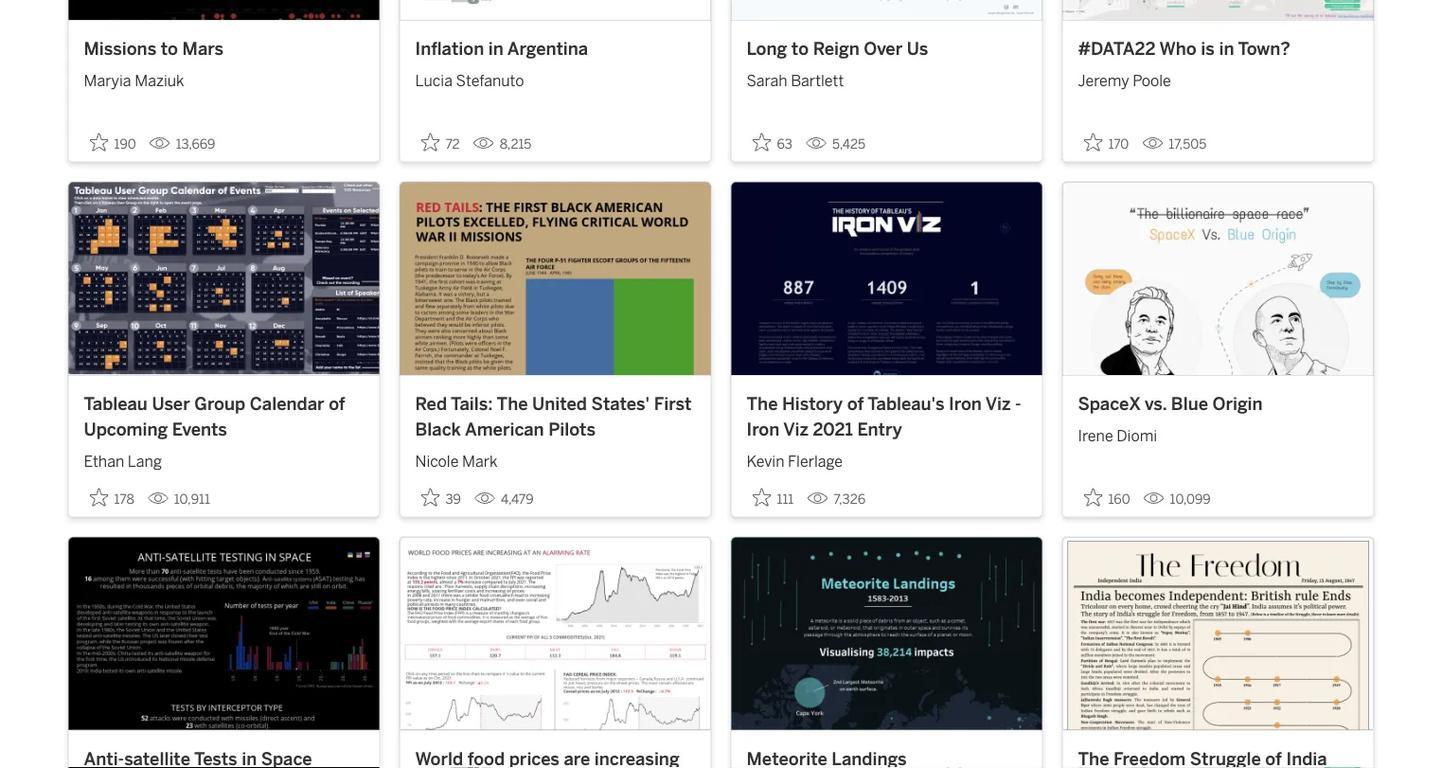 Task type: vqa. For each thing, say whether or not it's contained in the screenshot.


Task type: describe. For each thing, give the bounding box(es) containing it.
over
[[864, 38, 903, 59]]

blue
[[1172, 393, 1209, 414]]

united
[[533, 393, 587, 414]]

tableau's
[[868, 393, 945, 414]]

first
[[654, 393, 692, 414]]

2021
[[813, 419, 853, 440]]

the inside the history of tableau's iron viz - iron viz 2021 entry
[[747, 393, 778, 414]]

entry
[[858, 419, 903, 440]]

63
[[777, 136, 793, 152]]

calendar
[[250, 393, 325, 414]]

8,215 views element
[[466, 129, 539, 160]]

Add Favorite button
[[747, 127, 799, 158]]

of inside the history of tableau's iron viz - iron viz 2021 entry
[[848, 393, 864, 414]]

inflation in argentina link
[[415, 36, 696, 62]]

nicole mark
[[415, 453, 498, 471]]

bartlett
[[791, 72, 844, 90]]

black
[[415, 419, 461, 440]]

spacex vs. blue origin link
[[1079, 391, 1359, 417]]

10,099 views element
[[1137, 484, 1219, 515]]

5,425 views element
[[799, 129, 874, 160]]

kevin flerlage
[[747, 453, 843, 471]]

mark
[[462, 453, 498, 471]]

13,669
[[176, 136, 215, 152]]

170
[[1109, 136, 1130, 152]]

events
[[172, 419, 227, 440]]

upcoming
[[84, 419, 168, 440]]

10,911 views element
[[140, 484, 218, 515]]

irene diomi link
[[1079, 417, 1359, 447]]

diomi
[[1117, 427, 1158, 445]]

american
[[465, 419, 544, 440]]

7,326
[[834, 492, 866, 507]]

to for missions
[[161, 38, 178, 59]]

lucia
[[415, 72, 453, 90]]

111
[[777, 492, 794, 507]]

8,215
[[500, 136, 532, 152]]

17,505
[[1169, 136, 1207, 152]]

maryia maziuk link
[[84, 62, 364, 92]]

poole
[[1133, 72, 1172, 90]]

spacex
[[1079, 393, 1141, 414]]

kevin
[[747, 453, 785, 471]]

red
[[415, 393, 447, 414]]

stefanuto
[[456, 72, 524, 90]]

long to reign over us link
[[747, 36, 1027, 62]]

lang
[[128, 453, 162, 471]]

Add Favorite button
[[1079, 127, 1135, 158]]

ethan lang link
[[84, 443, 364, 473]]

to for long
[[792, 38, 809, 59]]

flerlage
[[788, 453, 843, 471]]

missions
[[84, 38, 157, 59]]

spacex vs. blue origin
[[1079, 393, 1264, 414]]

red tails: the united states' first black american pilots
[[415, 393, 692, 440]]

17,505 views element
[[1135, 129, 1215, 160]]

inflation
[[415, 38, 484, 59]]

missions to mars link
[[84, 36, 364, 62]]

inflation in argentina
[[415, 38, 589, 59]]

add favorite button for tableau user group calendar of upcoming events
[[84, 482, 140, 513]]

red tails: the united states' first black american pilots link
[[415, 391, 696, 443]]

origin
[[1213, 393, 1264, 414]]

160
[[1109, 492, 1131, 507]]

pilots
[[549, 419, 596, 440]]

178
[[114, 492, 134, 507]]

tableau user group calendar of upcoming events link
[[84, 391, 364, 443]]

jeremy
[[1079, 72, 1130, 90]]

group
[[194, 393, 246, 414]]

irene
[[1079, 427, 1114, 445]]

is
[[1202, 38, 1215, 59]]

history
[[783, 393, 843, 414]]

reign
[[813, 38, 860, 59]]

maryia
[[84, 72, 131, 90]]

ethan
[[84, 453, 124, 471]]

10,911
[[174, 492, 210, 507]]

0 horizontal spatial iron
[[747, 419, 780, 440]]

add favorite button for red tails: the united states' first black american pilots
[[415, 482, 467, 513]]

nicole
[[415, 453, 459, 471]]



Task type: locate. For each thing, give the bounding box(es) containing it.
of inside tableau user group calendar of upcoming events
[[329, 393, 346, 414]]

add favorite button containing 178
[[84, 482, 140, 513]]

1 horizontal spatial viz
[[986, 393, 1011, 414]]

of
[[329, 393, 346, 414], [848, 393, 864, 414]]

1 horizontal spatial of
[[848, 393, 864, 414]]

2 of from the left
[[848, 393, 864, 414]]

tableau
[[84, 393, 148, 414]]

4,479 views element
[[467, 484, 542, 515]]

user
[[152, 393, 190, 414]]

1 horizontal spatial to
[[792, 38, 809, 59]]

39
[[446, 492, 461, 507]]

town?
[[1239, 38, 1291, 59]]

2 the from the left
[[747, 393, 778, 414]]

maryia maziuk
[[84, 72, 184, 90]]

long
[[747, 38, 788, 59]]

iron
[[949, 393, 982, 414], [747, 419, 780, 440]]

the inside red tails: the united states' first black american pilots
[[497, 393, 528, 414]]

to left mars
[[161, 38, 178, 59]]

the left history
[[747, 393, 778, 414]]

1 vertical spatial viz
[[784, 419, 809, 440]]

0 horizontal spatial the
[[497, 393, 528, 414]]

1 horizontal spatial iron
[[949, 393, 982, 414]]

vs.
[[1145, 393, 1167, 414]]

argentina
[[508, 38, 589, 59]]

1 horizontal spatial in
[[1220, 38, 1235, 59]]

who
[[1160, 38, 1197, 59]]

the
[[497, 393, 528, 414], [747, 393, 778, 414]]

add favorite button containing 111
[[747, 482, 800, 513]]

add favorite button down lucia on the top of the page
[[415, 127, 466, 158]]

1 vertical spatial iron
[[747, 419, 780, 440]]

2 in from the left
[[1220, 38, 1235, 59]]

7,326 views element
[[800, 484, 874, 515]]

1 the from the left
[[497, 393, 528, 414]]

tableau user group calendar of upcoming events
[[84, 393, 346, 440]]

viz down history
[[784, 419, 809, 440]]

kevin flerlage link
[[747, 443, 1027, 473]]

viz
[[986, 393, 1011, 414], [784, 419, 809, 440]]

Add Favorite button
[[84, 127, 142, 158]]

the history of tableau's iron viz - iron viz 2021 entry link
[[747, 391, 1027, 443]]

lucia stefanuto
[[415, 72, 524, 90]]

add favorite button for inflation in argentina
[[415, 127, 466, 158]]

workbook thumbnail image
[[69, 0, 379, 20], [400, 0, 711, 20], [732, 0, 1043, 20], [1063, 0, 1374, 20], [69, 182, 379, 375], [400, 182, 711, 375], [732, 182, 1043, 375], [1063, 182, 1374, 375], [69, 537, 379, 730], [400, 537, 711, 730], [732, 537, 1043, 730], [1063, 537, 1374, 730]]

#data22
[[1079, 38, 1156, 59]]

the up american
[[497, 393, 528, 414]]

Add Favorite button
[[415, 127, 466, 158], [84, 482, 140, 513], [415, 482, 467, 513], [747, 482, 800, 513]]

0 horizontal spatial of
[[329, 393, 346, 414]]

viz left - in the right of the page
[[986, 393, 1011, 414]]

mars
[[182, 38, 224, 59]]

add favorite button down ethan
[[84, 482, 140, 513]]

add favorite button containing 39
[[415, 482, 467, 513]]

of right calendar
[[329, 393, 346, 414]]

to up sarah bartlett
[[792, 38, 809, 59]]

13,669 views element
[[142, 129, 223, 160]]

iron up kevin at the right of the page
[[747, 419, 780, 440]]

0 horizontal spatial to
[[161, 38, 178, 59]]

of up the "2021"
[[848, 393, 864, 414]]

0 horizontal spatial viz
[[784, 419, 809, 440]]

irene diomi
[[1079, 427, 1158, 445]]

us
[[907, 38, 929, 59]]

sarah bartlett
[[747, 72, 844, 90]]

long to reign over us
[[747, 38, 929, 59]]

Add Favorite button
[[1079, 482, 1137, 513]]

0 vertical spatial iron
[[949, 393, 982, 414]]

#data22 who is in town? link
[[1079, 36, 1359, 62]]

1 to from the left
[[161, 38, 178, 59]]

maziuk
[[135, 72, 184, 90]]

iron left - in the right of the page
[[949, 393, 982, 414]]

190
[[114, 136, 136, 152]]

10,099
[[1171, 492, 1211, 507]]

add favorite button containing 72
[[415, 127, 466, 158]]

1 of from the left
[[329, 393, 346, 414]]

tails:
[[451, 393, 493, 414]]

in up stefanuto
[[489, 38, 504, 59]]

-
[[1016, 393, 1022, 414]]

0 vertical spatial viz
[[986, 393, 1011, 414]]

missions to mars
[[84, 38, 224, 59]]

states'
[[592, 393, 650, 414]]

the history of tableau's iron viz - iron viz 2021 entry
[[747, 393, 1022, 440]]

add favorite button down kevin at the right of the page
[[747, 482, 800, 513]]

sarah
[[747, 72, 788, 90]]

lucia stefanuto link
[[415, 62, 696, 92]]

jeremy poole link
[[1079, 62, 1359, 92]]

add favorite button for the history of tableau's iron viz - iron viz 2021 entry
[[747, 482, 800, 513]]

5,425
[[833, 136, 866, 152]]

2 to from the left
[[792, 38, 809, 59]]

sarah bartlett link
[[747, 62, 1027, 92]]

ethan lang
[[84, 453, 162, 471]]

add favorite button down nicole
[[415, 482, 467, 513]]

to
[[161, 38, 178, 59], [792, 38, 809, 59]]

#data22 who is in town?
[[1079, 38, 1291, 59]]

jeremy poole
[[1079, 72, 1172, 90]]

in
[[489, 38, 504, 59], [1220, 38, 1235, 59]]

nicole mark link
[[415, 443, 696, 473]]

1 horizontal spatial the
[[747, 393, 778, 414]]

in right the is
[[1220, 38, 1235, 59]]

0 horizontal spatial in
[[489, 38, 504, 59]]

72
[[446, 136, 460, 152]]

4,479
[[501, 492, 534, 507]]

1 in from the left
[[489, 38, 504, 59]]



